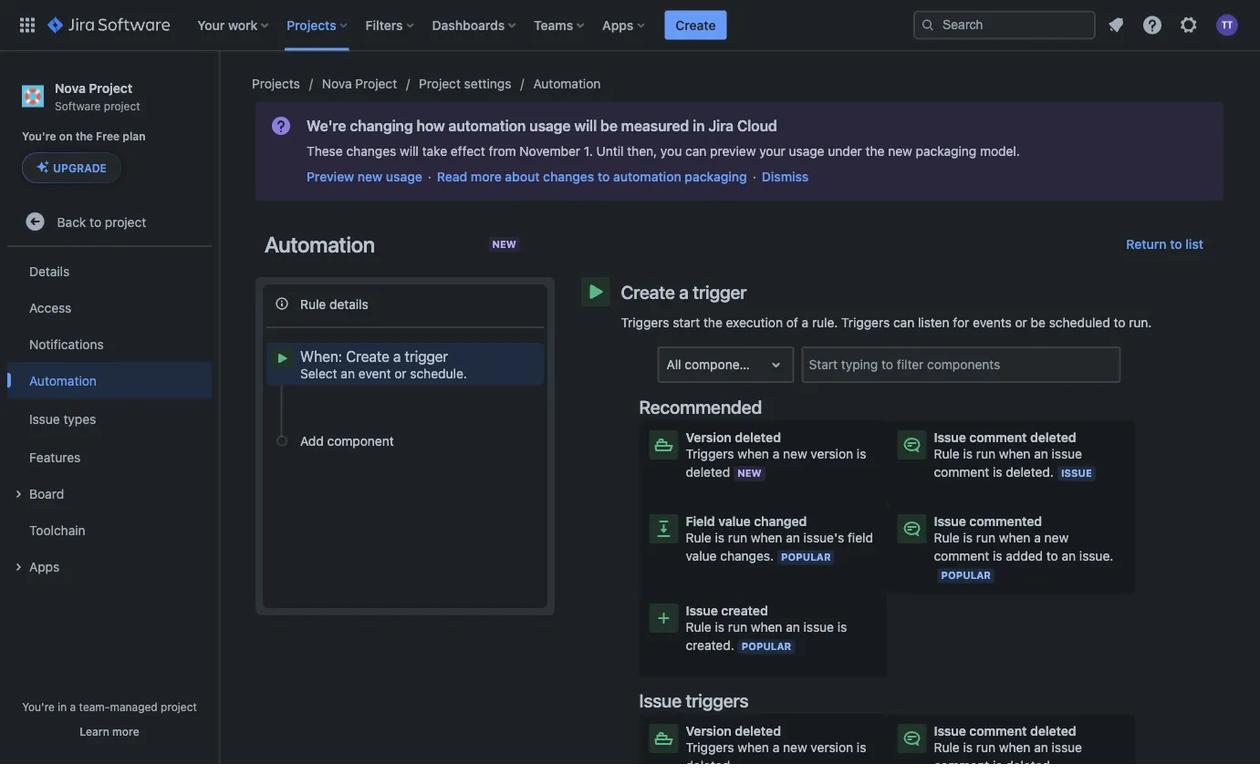 Task type: locate. For each thing, give the bounding box(es) containing it.
notifications image
[[1105, 14, 1127, 36]]

issue inside group
[[29, 411, 60, 427]]

1 horizontal spatial the
[[704, 315, 723, 330]]

1 vertical spatial automation
[[613, 169, 682, 184]]

0 horizontal spatial automation
[[449, 117, 526, 135]]

1 horizontal spatial automation
[[265, 232, 375, 257]]

create up 'event'
[[346, 348, 390, 366]]

group
[[7, 248, 212, 591]]

an inside the issue comment deleted rule is run when an issue comment is deleted.
[[1034, 741, 1049, 756]]

apps right teams popup button
[[603, 17, 634, 32]]

2 vertical spatial create
[[346, 348, 390, 366]]

trigger
[[693, 281, 747, 303], [405, 348, 448, 366]]

0 horizontal spatial automation
[[29, 373, 97, 388]]

filters button
[[360, 10, 421, 40]]

then,
[[627, 144, 657, 159]]

list
[[1186, 237, 1204, 252]]

version down recommended
[[686, 430, 732, 445]]

2 version from the top
[[686, 724, 732, 739]]

project up details link
[[105, 214, 146, 229]]

automation for project settings
[[534, 76, 601, 91]]

popular down 'commented'
[[942, 570, 991, 582]]

run inside the issue commented rule is run when a new comment is added to an issue. popular
[[977, 531, 996, 546]]

when: create a trigger image
[[585, 281, 607, 303]]

2 horizontal spatial automation
[[534, 76, 601, 91]]

automation down teams popup button
[[534, 76, 601, 91]]

1 horizontal spatial automation link
[[534, 73, 601, 95]]

project
[[104, 99, 140, 112], [105, 214, 146, 229], [161, 701, 197, 714]]

1 you're from the top
[[22, 130, 56, 143]]

notifications
[[29, 337, 104, 352]]

project inside nova project software project
[[89, 80, 133, 95]]

run inside rule is run when an issue is created.
[[728, 620, 748, 635]]

2 you're from the top
[[22, 701, 55, 714]]

popular for field
[[781, 552, 831, 564]]

expand image inside board button
[[7, 484, 29, 506]]

you're left on
[[22, 130, 56, 143]]

to right added
[[1047, 549, 1059, 564]]

1 expand image from the top
[[7, 484, 29, 506]]

deleted inside triggers when a new version is deleted
[[686, 465, 730, 480]]

for
[[953, 315, 970, 330]]

an inside rule is run when an issue's field value changes.
[[786, 531, 800, 546]]

project for nova project
[[355, 76, 397, 91]]

back to project
[[57, 214, 146, 229]]

0 vertical spatial packaging
[[916, 144, 977, 159]]

create inside when: create a trigger select an event or schedule.
[[346, 348, 390, 366]]

to left list
[[1170, 237, 1183, 252]]

0 vertical spatial changes
[[346, 144, 396, 159]]

preview
[[307, 169, 354, 184]]

trigger up schedule.
[[405, 348, 448, 366]]

you're
[[22, 130, 56, 143], [22, 701, 55, 714]]

1 vertical spatial be
[[1031, 315, 1046, 330]]

apps
[[603, 17, 634, 32], [29, 559, 60, 574]]

nova inside nova project software project
[[55, 80, 86, 95]]

1 vertical spatial will
[[400, 144, 419, 159]]

1 vertical spatial usage
[[789, 144, 825, 159]]

1 vertical spatial more
[[112, 726, 139, 738]]

is inside rule is run when an issue's field value changes.
[[715, 531, 725, 546]]

project right 'managed'
[[161, 701, 197, 714]]

0 horizontal spatial automation link
[[7, 363, 212, 399]]

read more about changes to automation packaging button
[[437, 168, 747, 186]]

0 vertical spatial create
[[676, 17, 716, 32]]

2 vertical spatial popular
[[742, 641, 792, 653]]

run.
[[1129, 315, 1152, 330]]

back
[[57, 214, 86, 229]]

deleted. inside the issue comment deleted rule is run when an issue comment is deleted.
[[1006, 759, 1054, 765]]

automation up rule details
[[265, 232, 375, 257]]

will
[[574, 117, 597, 135], [400, 144, 419, 159]]

run for rule is run when an issue comment is deleted.
[[977, 447, 996, 462]]

can inside we're changing how automation usage will be measured in jira cloud these changes will take effect from november 1. until then, you can preview your usage under the new packaging model.
[[686, 144, 707, 159]]

project settings
[[419, 76, 512, 91]]

1 deleted. from the top
[[1006, 465, 1054, 480]]

version inside the version deleted triggers when a new version is deleted
[[811, 741, 854, 756]]

appswitcher icon image
[[16, 14, 38, 36]]

will left take
[[400, 144, 419, 159]]

help image
[[1142, 14, 1164, 36]]

when inside the issue comment deleted rule is run when an issue comment is deleted.
[[999, 741, 1031, 756]]

version for version deleted
[[686, 430, 732, 445]]

measured
[[621, 117, 689, 135]]

schedule.
[[410, 366, 467, 381]]

0 vertical spatial automation link
[[534, 73, 601, 95]]

automation down 'notifications'
[[29, 373, 97, 388]]

rule for rule is run when an issue comment is deleted.
[[934, 447, 960, 462]]

1 vertical spatial changes
[[543, 169, 595, 184]]

banner
[[0, 0, 1261, 51]]

an inside 'rule is run when an issue comment is deleted.'
[[1034, 447, 1049, 462]]

nova up we're
[[322, 76, 352, 91]]

2 horizontal spatial the
[[866, 144, 885, 159]]

automation link down teams popup button
[[534, 73, 601, 95]]

an
[[341, 366, 355, 381], [1034, 447, 1049, 462], [786, 531, 800, 546], [1062, 549, 1076, 564], [786, 620, 800, 635], [1034, 741, 1049, 756]]

1 vertical spatial popular
[[942, 570, 991, 582]]

create
[[676, 17, 716, 32], [621, 281, 675, 303], [346, 348, 390, 366]]

0 vertical spatial version
[[686, 430, 732, 445]]

version
[[811, 447, 854, 462], [811, 741, 854, 756]]

the right under
[[866, 144, 885, 159]]

1 horizontal spatial in
[[693, 117, 705, 135]]

board
[[29, 486, 64, 501]]

0 vertical spatial the
[[75, 130, 93, 143]]

1 vertical spatial apps
[[29, 559, 60, 574]]

can right you
[[686, 144, 707, 159]]

nova
[[322, 76, 352, 91], [55, 80, 86, 95]]

in
[[693, 117, 705, 135], [58, 701, 67, 714]]

1 horizontal spatial ·
[[753, 169, 756, 184]]

2 deleted. from the top
[[1006, 759, 1054, 765]]

projects inside projects popup button
[[287, 17, 336, 32]]

project inside nova project software project
[[104, 99, 140, 112]]

packaging
[[916, 144, 977, 159], [685, 169, 747, 184]]

group containing details
[[7, 248, 212, 591]]

packaging left model.
[[916, 144, 977, 159]]

0 vertical spatial automation
[[449, 117, 526, 135]]

expand image
[[7, 484, 29, 506], [7, 557, 29, 579]]

issue for issue comment deleted
[[934, 430, 967, 445]]

1 vertical spatial or
[[395, 366, 407, 381]]

the
[[75, 130, 93, 143], [866, 144, 885, 159], [704, 315, 723, 330]]

·
[[428, 169, 432, 184], [753, 169, 756, 184]]

be left "scheduled" in the right top of the page
[[1031, 315, 1046, 330]]

0 vertical spatial popular
[[781, 552, 831, 564]]

1 vertical spatial version
[[811, 741, 854, 756]]

create for create a trigger
[[621, 281, 675, 303]]

usage up dismiss
[[789, 144, 825, 159]]

issue for issue comment deleted rule is run when an issue comment is deleted.
[[934, 724, 967, 739]]

issue for issue triggers
[[639, 690, 682, 712]]

project up changing
[[355, 76, 397, 91]]

0 horizontal spatial usage
[[386, 169, 422, 184]]

more down 'from' at top left
[[471, 169, 502, 184]]

automation inside automation link
[[29, 373, 97, 388]]

or right 'event'
[[395, 366, 407, 381]]

1 vertical spatial automation
[[265, 232, 375, 257]]

Select components text field
[[667, 356, 670, 374]]

project
[[355, 76, 397, 91], [419, 76, 461, 91], [89, 80, 133, 95]]

1 horizontal spatial create
[[621, 281, 675, 303]]

changes up preview new usage button
[[346, 144, 396, 159]]

dashboards button
[[427, 10, 523, 40]]

under
[[828, 144, 862, 159]]

jira software image
[[47, 14, 170, 36], [47, 14, 170, 36]]

create inside button
[[676, 17, 716, 32]]

0 vertical spatial expand image
[[7, 484, 29, 506]]

rule inside rule is run when an issue's field value changes.
[[686, 531, 712, 546]]

jira
[[709, 117, 734, 135]]

comment inside the issue commented rule is run when a new comment is added to an issue. popular
[[934, 549, 990, 564]]

issue inside the issue comment deleted rule is run when an issue comment is deleted.
[[934, 724, 967, 739]]

1 horizontal spatial nova
[[322, 76, 352, 91]]

2 vertical spatial project
[[161, 701, 197, 714]]

0 horizontal spatial trigger
[[405, 348, 448, 366]]

expand image for board
[[7, 484, 29, 506]]

can left listen
[[894, 315, 915, 330]]

rule inside button
[[300, 296, 326, 311]]

0 vertical spatial automation
[[534, 76, 601, 91]]

0 horizontal spatial the
[[75, 130, 93, 143]]

apps button
[[7, 549, 212, 585]]

create right apps popup button
[[676, 17, 716, 32]]

is
[[857, 447, 867, 462], [963, 447, 973, 462], [993, 465, 1003, 480], [715, 531, 725, 546], [963, 531, 973, 546], [993, 549, 1003, 564], [715, 620, 725, 635], [838, 620, 847, 635], [857, 741, 867, 756], [963, 741, 973, 756], [993, 759, 1003, 765]]

Start typing to filter components field
[[804, 349, 1120, 382]]

1 horizontal spatial project
[[355, 76, 397, 91]]

1 horizontal spatial will
[[574, 117, 597, 135]]

access link
[[7, 290, 212, 326]]

new
[[492, 238, 517, 250]]

rule inside 'rule is run when an issue comment is deleted.'
[[934, 447, 960, 462]]

new inside we're changing how automation usage will be measured in jira cloud these changes will take effect from november 1. until then, you can preview your usage under the new packaging model.
[[888, 144, 913, 159]]

created.
[[686, 639, 735, 654]]

features
[[29, 450, 81, 465]]

0 vertical spatial in
[[693, 117, 705, 135]]

1 version from the top
[[811, 447, 854, 462]]

0 vertical spatial be
[[601, 117, 618, 135]]

deleted inside the issue comment deleted rule is run when an issue comment is deleted.
[[1031, 724, 1077, 739]]

popular down the issue's
[[781, 552, 831, 564]]

projects right work on the left of page
[[287, 17, 336, 32]]

or right events
[[1016, 315, 1028, 330]]

apps down toolchain
[[29, 559, 60, 574]]

0 vertical spatial projects
[[287, 17, 336, 32]]

project up plan on the left of the page
[[104, 99, 140, 112]]

rule inside rule is run when an issue is created.
[[686, 620, 712, 635]]

1 horizontal spatial packaging
[[916, 144, 977, 159]]

cloud
[[737, 117, 777, 135]]

run inside rule is run when an issue's field value changes.
[[728, 531, 748, 546]]

listen
[[918, 315, 950, 330]]

issue for issue commented rule is run when a new comment is added to an issue. popular
[[934, 514, 967, 529]]

triggers
[[686, 690, 749, 712]]

back to project link
[[7, 204, 212, 240]]

access
[[29, 300, 71, 315]]

deleted
[[735, 430, 781, 445], [1031, 430, 1077, 445], [686, 465, 730, 480], [735, 724, 781, 739], [1031, 724, 1077, 739], [686, 759, 730, 765]]

1 vertical spatial expand image
[[7, 557, 29, 579]]

triggers
[[621, 315, 670, 330], [842, 315, 890, 330], [686, 447, 734, 462], [686, 741, 734, 756]]

when inside triggers when a new version is deleted
[[738, 447, 769, 462]]

nova project software project
[[55, 80, 140, 112]]

projects for projects popup button
[[287, 17, 336, 32]]

you
[[661, 144, 682, 159]]

packaging down preview
[[685, 169, 747, 184]]

automation link for notifications
[[7, 363, 212, 399]]

rule inside the issue commented rule is run when a new comment is added to an issue. popular
[[934, 531, 960, 546]]

issue.
[[1080, 549, 1114, 564]]

rule for rule details
[[300, 296, 326, 311]]

1 vertical spatial trigger
[[405, 348, 448, 366]]

automation for notifications
[[29, 373, 97, 388]]

usage down take
[[386, 169, 422, 184]]

types
[[63, 411, 96, 427]]

0 vertical spatial project
[[104, 99, 140, 112]]

1 vertical spatial you're
[[22, 701, 55, 714]]

components
[[685, 357, 758, 372]]

or inside when: create a trigger select an event or schedule.
[[395, 366, 407, 381]]

deleted. inside 'rule is run when an issue comment is deleted.'
[[1006, 465, 1054, 480]]

0 horizontal spatial changes
[[346, 144, 396, 159]]

apps button
[[597, 10, 652, 40]]

1 vertical spatial create
[[621, 281, 675, 303]]

banner containing your work
[[0, 0, 1261, 51]]

the for plan
[[75, 130, 93, 143]]

0 horizontal spatial can
[[686, 144, 707, 159]]

triggers down version deleted
[[686, 447, 734, 462]]

will up 1.
[[574, 117, 597, 135]]

2 horizontal spatial create
[[676, 17, 716, 32]]

nova up software
[[55, 80, 86, 95]]

1 vertical spatial deleted.
[[1006, 759, 1054, 765]]

in left team-
[[58, 701, 67, 714]]

issue's
[[804, 531, 845, 546]]

0 horizontal spatial more
[[112, 726, 139, 738]]

2 vertical spatial automation
[[29, 373, 97, 388]]

0 horizontal spatial project
[[89, 80, 133, 95]]

issue inside rule is run when an issue is created.
[[804, 620, 834, 635]]

project up software
[[89, 80, 133, 95]]

when inside the issue commented rule is run when a new comment is added to an issue. popular
[[999, 531, 1031, 546]]

0 vertical spatial usage
[[530, 117, 571, 135]]

1 vertical spatial the
[[866, 144, 885, 159]]

be up until
[[601, 117, 618, 135]]

expand image down toolchain
[[7, 557, 29, 579]]

project up how
[[419, 76, 461, 91]]

issue comment deleted
[[934, 430, 1077, 445]]

1 vertical spatial in
[[58, 701, 67, 714]]

run for rule is run when an issue's field value changes.
[[728, 531, 748, 546]]

rule inside the issue comment deleted rule is run when an issue comment is deleted.
[[934, 741, 960, 756]]

an inside the issue commented rule is run when a new comment is added to an issue. popular
[[1062, 549, 1076, 564]]

popular
[[781, 552, 831, 564], [942, 570, 991, 582], [742, 641, 792, 653]]

1 vertical spatial version
[[686, 724, 732, 739]]

details
[[330, 296, 369, 311]]

0 horizontal spatial will
[[400, 144, 419, 159]]

expand image inside apps button
[[7, 557, 29, 579]]

more down 'managed'
[[112, 726, 139, 738]]

automation up 'from' at top left
[[449, 117, 526, 135]]

2 vertical spatial the
[[704, 315, 723, 330]]

when inside 'rule is run when an issue comment is deleted.'
[[999, 447, 1031, 462]]

popular down created at the right bottom
[[742, 641, 792, 653]]

0 horizontal spatial in
[[58, 701, 67, 714]]

0 horizontal spatial ·
[[428, 169, 432, 184]]

version deleted
[[686, 430, 781, 445]]

trigger up start at the right top
[[693, 281, 747, 303]]

you're left team-
[[22, 701, 55, 714]]

created
[[721, 604, 768, 619]]

projects right the sidebar navigation image
[[252, 76, 300, 91]]

0 horizontal spatial or
[[395, 366, 407, 381]]

run inside 'rule is run when an issue comment is deleted.'
[[977, 447, 996, 462]]

0 horizontal spatial value
[[686, 549, 717, 564]]

automation
[[534, 76, 601, 91], [265, 232, 375, 257], [29, 373, 97, 388]]

work
[[228, 17, 258, 32]]

expand image for apps
[[7, 557, 29, 579]]

when inside the version deleted triggers when a new version is deleted
[[738, 741, 769, 756]]

automation link up types
[[7, 363, 212, 399]]

the right start at the right top
[[704, 315, 723, 330]]

version down the "triggers"
[[686, 724, 732, 739]]

0 vertical spatial apps
[[603, 17, 634, 32]]

issue inside the issue commented rule is run when a new comment is added to an issue. popular
[[934, 514, 967, 529]]

2 version from the top
[[811, 741, 854, 756]]

0 vertical spatial deleted.
[[1006, 465, 1054, 480]]

1 horizontal spatial apps
[[603, 17, 634, 32]]

create up start at the right top
[[621, 281, 675, 303]]

value right field
[[719, 514, 751, 529]]

model.
[[980, 144, 1020, 159]]

settings image
[[1178, 14, 1200, 36]]

upgrade
[[53, 162, 107, 175]]

0 horizontal spatial create
[[346, 348, 390, 366]]

0 vertical spatial trigger
[[693, 281, 747, 303]]

rule
[[300, 296, 326, 311], [934, 447, 960, 462], [686, 531, 712, 546], [934, 531, 960, 546], [686, 620, 712, 635], [934, 741, 960, 756]]

0 horizontal spatial packaging
[[685, 169, 747, 184]]

0 vertical spatial you're
[[22, 130, 56, 143]]

1 version from the top
[[686, 430, 732, 445]]

version deleted triggers when a new version is deleted
[[686, 724, 867, 765]]

1 horizontal spatial can
[[894, 315, 915, 330]]

to left run.
[[1114, 315, 1126, 330]]

projects
[[287, 17, 336, 32], [252, 76, 300, 91]]

notifications link
[[7, 326, 212, 363]]

1.
[[584, 144, 593, 159]]

projects link
[[252, 73, 300, 95]]

· left read
[[428, 169, 432, 184]]

1 horizontal spatial or
[[1016, 315, 1028, 330]]

when: create a trigger select an event or schedule.
[[300, 348, 467, 381]]

rule is run when an issue comment is deleted.
[[934, 447, 1083, 480]]

1 vertical spatial value
[[686, 549, 717, 564]]

0 vertical spatial value
[[719, 514, 751, 529]]

create for create
[[676, 17, 716, 32]]

new inside the issue commented rule is run when a new comment is added to an issue. popular
[[1045, 531, 1069, 546]]

read
[[437, 169, 468, 184]]

expand image down features
[[7, 484, 29, 506]]

1 vertical spatial projects
[[252, 76, 300, 91]]

comment
[[970, 430, 1027, 445], [934, 465, 990, 480], [934, 549, 990, 564], [970, 724, 1027, 739], [934, 759, 990, 765]]

1 vertical spatial can
[[894, 315, 915, 330]]

the right on
[[75, 130, 93, 143]]

0 vertical spatial can
[[686, 144, 707, 159]]

automation down 'then,'
[[613, 169, 682, 184]]

1 vertical spatial automation link
[[7, 363, 212, 399]]

an inside when: create a trigger select an event or schedule.
[[341, 366, 355, 381]]

automation link
[[534, 73, 601, 95], [7, 363, 212, 399]]

changes down november
[[543, 169, 595, 184]]

when inside rule is run when an issue is created.
[[751, 620, 783, 635]]

run inside the issue comment deleted rule is run when an issue comment is deleted.
[[977, 741, 996, 756]]

1 horizontal spatial value
[[719, 514, 751, 529]]

version inside the version deleted triggers when a new version is deleted
[[686, 724, 732, 739]]

issue inside the issue comment deleted rule is run when an issue comment is deleted.
[[1052, 741, 1083, 756]]

issue created
[[686, 604, 768, 619]]

triggers down the "triggers"
[[686, 741, 734, 756]]

value down field
[[686, 549, 717, 564]]

is inside triggers when a new version is deleted
[[857, 447, 867, 462]]

0 horizontal spatial apps
[[29, 559, 60, 574]]

board button
[[7, 476, 212, 512]]

1 horizontal spatial more
[[471, 169, 502, 184]]

· left dismiss
[[753, 169, 756, 184]]

rule for rule is run when an issue is created.
[[686, 620, 712, 635]]

0 horizontal spatial nova
[[55, 80, 86, 95]]

0 horizontal spatial be
[[601, 117, 618, 135]]

your work
[[197, 17, 258, 32]]

0 vertical spatial version
[[811, 447, 854, 462]]

in left jira
[[693, 117, 705, 135]]

usage up november
[[530, 117, 571, 135]]

2 expand image from the top
[[7, 557, 29, 579]]

changes inside we're changing how automation usage will be measured in jira cloud these changes will take effect from november 1. until then, you can preview your usage under the new packaging model.
[[346, 144, 396, 159]]



Task type: vqa. For each thing, say whether or not it's contained in the screenshot.


Task type: describe. For each thing, give the bounding box(es) containing it.
we're changing how automation usage will be measured in jira cloud these changes will take effect from november 1. until then, you can preview your usage under the new packaging model.
[[307, 117, 1020, 159]]

november
[[520, 144, 581, 159]]

from
[[489, 144, 516, 159]]

changes.
[[720, 549, 774, 564]]

to down until
[[598, 169, 610, 184]]

1 horizontal spatial automation
[[613, 169, 682, 184]]

1 · from the left
[[428, 169, 432, 184]]

to inside the issue commented rule is run when a new comment is added to an issue. popular
[[1047, 549, 1059, 564]]

you're for you're in a team-managed project
[[22, 701, 55, 714]]

features link
[[7, 439, 212, 476]]

managed
[[110, 701, 158, 714]]

return
[[1127, 237, 1167, 252]]

details link
[[7, 253, 212, 290]]

plan
[[123, 130, 146, 143]]

to inside button
[[1170, 237, 1183, 252]]

a inside triggers when a new version is deleted
[[773, 447, 780, 462]]

software
[[55, 99, 101, 112]]

your profile and settings image
[[1217, 14, 1239, 36]]

added
[[1006, 549, 1043, 564]]

learn more button
[[80, 725, 139, 739]]

comment inside 'rule is run when an issue comment is deleted.'
[[934, 465, 990, 480]]

dismiss button
[[762, 168, 809, 186]]

commented
[[970, 514, 1043, 529]]

to right back
[[90, 214, 101, 229]]

2 · from the left
[[753, 169, 756, 184]]

start
[[673, 315, 700, 330]]

you're for you're on the free plan
[[22, 130, 56, 143]]

team-
[[79, 701, 110, 714]]

issue types link
[[7, 399, 212, 439]]

new inside the version deleted triggers when a new version is deleted
[[783, 741, 808, 756]]

rule is run when an issue's field value changes.
[[686, 531, 873, 564]]

1 horizontal spatial usage
[[530, 117, 571, 135]]

be inside we're changing how automation usage will be measured in jira cloud these changes will take effect from november 1. until then, you can preview your usage under the new packaging model.
[[601, 117, 618, 135]]

a inside when: create a trigger select an event or schedule.
[[393, 348, 401, 366]]

toolchain link
[[7, 512, 212, 549]]

teams button
[[529, 10, 592, 40]]

triggers inside the version deleted triggers when a new version is deleted
[[686, 741, 734, 756]]

settings
[[464, 76, 512, 91]]

rule is run when an issue is created.
[[686, 620, 847, 654]]

rule details
[[300, 296, 369, 311]]

dismiss
[[762, 169, 809, 184]]

select
[[300, 366, 337, 381]]

effect
[[451, 144, 485, 159]]

on
[[59, 130, 73, 143]]

1 horizontal spatial be
[[1031, 315, 1046, 330]]

automation link for project settings
[[534, 73, 601, 95]]

preview new usage · read more about changes to automation packaging · dismiss
[[307, 169, 809, 184]]

field
[[686, 514, 715, 529]]

about
[[505, 169, 540, 184]]

1 vertical spatial project
[[105, 214, 146, 229]]

new inside triggers when a new version is deleted
[[783, 447, 808, 462]]

create button
[[665, 10, 727, 40]]

recommended
[[639, 396, 762, 418]]

your
[[760, 144, 786, 159]]

the for of
[[704, 315, 723, 330]]

2 vertical spatial usage
[[386, 169, 422, 184]]

how
[[417, 117, 445, 135]]

value inside rule is run when an issue's field value changes.
[[686, 549, 717, 564]]

0 vertical spatial or
[[1016, 315, 1028, 330]]

is inside the version deleted triggers when a new version is deleted
[[857, 741, 867, 756]]

event
[[359, 366, 391, 381]]

projects button
[[281, 10, 355, 40]]

2 horizontal spatial usage
[[789, 144, 825, 159]]

nova for nova project software project
[[55, 80, 86, 95]]

run for rule is run when an issue is created.
[[728, 620, 748, 635]]

automation inside we're changing how automation usage will be measured in jira cloud these changes will take effect from november 1. until then, you can preview your usage under the new packaging model.
[[449, 117, 526, 135]]

apps inside popup button
[[603, 17, 634, 32]]

project settings link
[[419, 73, 512, 95]]

project for nova project software project
[[89, 80, 133, 95]]

triggers left start at the right top
[[621, 315, 670, 330]]

changing
[[350, 117, 413, 135]]

primary element
[[11, 0, 914, 51]]

more inside button
[[112, 726, 139, 738]]

toolchain
[[29, 523, 85, 538]]

preview
[[710, 144, 756, 159]]

you're in a team-managed project
[[22, 701, 197, 714]]

learn
[[80, 726, 109, 738]]

all components
[[667, 357, 758, 372]]

of
[[787, 315, 799, 330]]

scheduled
[[1049, 315, 1111, 330]]

dashboards
[[432, 17, 505, 32]]

issue comment deleted rule is run when an issue comment is deleted.
[[934, 724, 1083, 765]]

the inside we're changing how automation usage will be measured in jira cloud these changes will take effect from november 1. until then, you can preview your usage under the new packaging model.
[[866, 144, 885, 159]]

details
[[29, 264, 70, 279]]

execution
[[726, 315, 783, 330]]

popular inside the issue commented rule is run when a new comment is added to an issue. popular
[[942, 570, 991, 582]]

triggers when a new version is deleted
[[686, 447, 867, 480]]

teams
[[534, 17, 573, 32]]

an inside rule is run when an issue is created.
[[786, 620, 800, 635]]

search image
[[921, 18, 936, 32]]

your work button
[[192, 10, 276, 40]]

take
[[422, 144, 447, 159]]

your
[[197, 17, 225, 32]]

1 horizontal spatial trigger
[[693, 281, 747, 303]]

sidebar navigation image
[[199, 73, 239, 110]]

0 vertical spatial will
[[574, 117, 597, 135]]

issue for issue created
[[686, 604, 718, 619]]

Search field
[[914, 10, 1096, 40]]

when:
[[300, 348, 342, 366]]

upgrade button
[[23, 154, 120, 183]]

you're on the free plan
[[22, 130, 146, 143]]

issue commented rule is run when a new comment is added to an issue. popular
[[934, 514, 1114, 582]]

a inside the version deleted triggers when a new version is deleted
[[773, 741, 780, 756]]

popular for is
[[742, 641, 792, 653]]

filters
[[366, 17, 403, 32]]

open image
[[765, 354, 787, 376]]

issue for issue types
[[29, 411, 60, 427]]

nova project
[[322, 76, 397, 91]]

trigger inside when: create a trigger select an event or schedule.
[[405, 348, 448, 366]]

rule.
[[812, 315, 838, 330]]

we're
[[307, 117, 346, 135]]

rule details button
[[267, 288, 544, 319]]

a inside the issue commented rule is run when a new comment is added to an issue. popular
[[1034, 531, 1041, 546]]

in inside we're changing how automation usage will be measured in jira cloud these changes will take effect from november 1. until then, you can preview your usage under the new packaging model.
[[693, 117, 705, 135]]

projects for projects link
[[252, 76, 300, 91]]

0 vertical spatial more
[[471, 169, 502, 184]]

version for version deleted triggers when a new version is deleted
[[686, 724, 732, 739]]

triggers inside triggers when a new version is deleted
[[686, 447, 734, 462]]

packaging inside we're changing how automation usage will be measured in jira cloud these changes will take effect from november 1. until then, you can preview your usage under the new packaging model.
[[916, 144, 977, 159]]

rule for rule is run when an issue's field value changes.
[[686, 531, 712, 546]]

until
[[597, 144, 624, 159]]

issue inside 'rule is run when an issue comment is deleted.'
[[1052, 447, 1083, 462]]

field value changed
[[686, 514, 807, 529]]

nova for nova project
[[322, 76, 352, 91]]

1 vertical spatial packaging
[[685, 169, 747, 184]]

apps inside button
[[29, 559, 60, 574]]

when inside rule is run when an issue's field value changes.
[[751, 531, 783, 546]]

create a trigger
[[621, 281, 747, 303]]

all
[[667, 357, 681, 372]]

2 horizontal spatial project
[[419, 76, 461, 91]]

field
[[848, 531, 873, 546]]

return to list button
[[1116, 230, 1215, 259]]

version inside triggers when a new version is deleted
[[811, 447, 854, 462]]

triggers start the execution of a rule. triggers can listen for events or be scheduled to run.
[[621, 315, 1152, 330]]

triggers right rule.
[[842, 315, 890, 330]]



